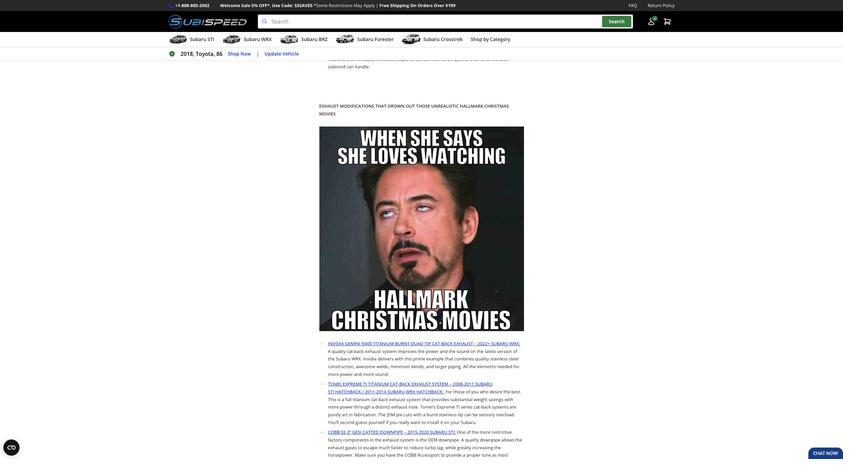 Task type: vqa. For each thing, say whether or not it's contained in the screenshot.
construction,
yes



Task type: describe. For each thing, give the bounding box(es) containing it.
series
[[461, 404, 473, 410]]

you inside one of the more restrictive factory components in the exhaust system is the oem downpipe. a quality downpipe allows the exhaust gases to escape much faster to reduce turbo lag, while greatly increasing the horsepower. make sure you have the cobb accessport to provide a proper tune as m
[[377, 452, 385, 458]]

as inside one of the more restrictive factory components in the exhaust system is the oem downpipe. a quality downpipe allows the exhaust gases to escape much faster to reduce turbo lag, while greatly increasing the horsepower. make sure you have the cobb accessport to provide a proper tune as m
[[492, 452, 497, 458]]

1 horizontal spatial be
[[448, 56, 453, 62]]

0 vertical spatial be
[[409, 25, 414, 32]]

delivers
[[378, 356, 394, 362]]

the right 'one'
[[472, 429, 478, 435]]

subaru wrx
[[244, 36, 272, 42]]

purely
[[328, 412, 341, 418]]

tomei expreme ti titanium cat-back exhaust system – 2008-2011 subaru sti hatchback / 2011-2014 subaru wrx hatchback
[[328, 381, 493, 395]]

back inside 'invidia gemini r400 titanium burnt quad tip cat-back exhaust – 2022+ subaru wrx : a quality cat-back exhaust system improves the power and the sound on the latest version of the subaru wrx. invidia delivers with this prime example that combines quality stainless steel construction, awesome welds, minimum bends, and larger piping. all the elements needed for more power and more sound.'
[[442, 341, 453, 347]]

0 horizontal spatial oem
[[406, 48, 416, 54]]

subaru inside 'invidia gemini r400 titanium burnt quad tip cat-back exhaust – 2022+ subaru wrx : a quality cat-back exhaust system improves the power and the sound on the latest version of the subaru wrx. invidia delivers with this prime example that combines quality stainless steel construction, awesome welds, minimum bends, and larger piping. all the elements needed for more power and more sound.'
[[336, 356, 350, 362]]

you left the find
[[328, 33, 335, 39]]

1 horizontal spatial an
[[505, 48, 510, 54]]

power inside for those of you who desire the best. this is a full titanium cat-back exhaust system that provides substantial weight savings with more power through a distinct exhaust note. tomei's expreme ti series cat-back systems are purely art in fabrication. the jdm pie cuts with a burnt stainless tip can be sensory overload. you'll second guess yourself if you really want to install it on your subaru.
[[340, 404, 353, 410]]

888-
[[182, 2, 191, 8]]

targets
[[473, 41, 488, 47]]

christmas
[[484, 103, 509, 109]]

them
[[429, 41, 440, 47]]

subaru down the it
[[430, 429, 447, 435]]

sound.
[[375, 371, 389, 377]]

in inside a proper boost control solenoid should be mandatory in any turbocharged subaru. make sure you find a unit to suit the subaru you're shopping for. upgraded boost control solenoids will increase the boost responsiveness while allowing them to hit the boost targets much faster with more accuracy when compared to the oem unit, and when you have upgrades such as an intake and an exhaust, the boost response can sometimes be quicker than what the oem solenoid can handle.
[[439, 25, 443, 32]]

exhaust inside exhaust modifications that drown out those unrealistic hallmark christmas movies
[[319, 103, 339, 109]]

more down the awesome
[[363, 371, 374, 377]]

to left reduce
[[404, 444, 408, 451]]

fabrication.
[[354, 412, 377, 418]]

subaru for subaru wrx
[[244, 36, 260, 42]]

to left suit
[[358, 33, 363, 39]]

sometimes
[[424, 56, 447, 62]]

out
[[406, 103, 415, 109]]

drown
[[388, 103, 405, 109]]

the down compared
[[375, 56, 382, 62]]

0 vertical spatial control
[[360, 25, 374, 32]]

for those of you who desire the best. this is a full titanium cat-back exhaust system that provides substantial weight savings with more power through a distinct exhaust note. tomei's expreme ti series cat-back systems are purely art in fabrication. the jdm pie cuts with a burnt stainless tip can be sensory overload. you'll second guess yourself if you really want to install it on your subaru.
[[328, 389, 521, 425]]

is inside one of the more restrictive factory components in the exhaust system is the oem downpipe. a quality downpipe allows the exhaust gases to escape much faster to reduce turbo lag, while greatly increasing the horsepower. make sure you have the cobb accessport to provide a proper tune as m
[[416, 437, 419, 443]]

category
[[490, 36, 510, 42]]

subaru sti button
[[168, 33, 214, 47]]

– inside tomei expreme ti titanium cat-back exhaust system – 2008-2011 subaru sti hatchback / 2011-2014 subaru wrx hatchback
[[449, 381, 452, 387]]

2011-
[[365, 389, 376, 395]]

the right suit
[[372, 33, 379, 39]]

make inside a proper boost control solenoid should be mandatory in any turbocharged subaru. make sure you find a unit to suit the subaru you're shopping for. upgraded boost control solenoids will increase the boost responsiveness while allowing them to hit the boost targets much faster with more accuracy when compared to the oem unit, and when you have upgrades such as an intake and an exhaust, the boost response can sometimes be quicker than what the oem solenoid can handle.
[[498, 25, 509, 32]]

2011
[[464, 381, 474, 387]]

downpipe.
[[439, 437, 460, 443]]

ss
[[341, 429, 346, 435]]

code:
[[281, 2, 293, 8]]

a left distinct
[[372, 404, 374, 410]]

those
[[416, 103, 430, 109]]

hallmark
[[460, 103, 483, 109]]

sure inside a proper boost control solenoid should be mandatory in any turbocharged subaru. make sure you find a unit to suit the subaru you're shopping for. upgraded boost control solenoids will increase the boost responsiveness while allowing them to hit the boost targets much faster with more accuracy when compared to the oem unit, and when you have upgrades such as an intake and an exhaust, the boost response can sometimes be quicker than what the oem solenoid can handle.
[[510, 25, 519, 32]]

0 horizontal spatial cobb
[[328, 429, 340, 435]]

shop for shop by category
[[471, 36, 482, 42]]

and down example
[[426, 364, 434, 370]]

now
[[240, 50, 251, 57]]

1 vertical spatial quality
[[475, 356, 489, 362]]

a left the 'burnt'
[[423, 412, 425, 418]]

boost down compared
[[383, 56, 395, 62]]

increase
[[328, 41, 345, 47]]

subaru up who
[[475, 381, 493, 387]]

subaru sti
[[190, 36, 214, 42]]

policy
[[663, 2, 675, 8]]

turbocharged
[[452, 25, 480, 32]]

0 horizontal spatial can
[[346, 64, 354, 70]]

elements
[[477, 364, 496, 370]]

more inside for those of you who desire the best. this is a full titanium cat-back exhaust system that provides substantial weight savings with more power through a distinct exhaust note. tomei's expreme ti series cat-back systems are purely art in fabrication. the jdm pie cuts with a burnt stainless tip can be sensory overload. you'll second guess yourself if you really want to install it on your subaru.
[[328, 404, 339, 410]]

of inside one of the more restrictive factory components in the exhaust system is the oem downpipe. a quality downpipe allows the exhaust gases to escape much faster to reduce turbo lag, while greatly increasing the horsepower. make sure you have the cobb accessport to provide a proper tune as m
[[467, 429, 471, 435]]

upgrades
[[468, 48, 488, 54]]

subaru brz button
[[280, 33, 328, 47]]

update vehicle button
[[265, 50, 299, 58]]

invidia gemini r400 titanium burnt quad tip cat-back exhaust – 2022+ subaru wrx : a quality cat-back exhaust system improves the power and the sound on the latest version of the subaru wrx. invidia delivers with this prime example that combines quality stainless steel construction, awesome welds, minimum bends, and larger piping. all the elements needed for more power and more sound.
[[328, 341, 520, 377]]

allowing
[[411, 41, 428, 47]]

is inside for those of you who desire the best. this is a full titanium cat-back exhaust system that provides substantial weight savings with more power through a distinct exhaust note. tomei's expreme ti series cat-back systems are purely art in fabrication. the jdm pie cuts with a burnt stainless tip can be sensory overload. you'll second guess yourself if you really want to install it on your subaru.
[[337, 396, 341, 402]]

titanium for burnt
[[373, 341, 394, 347]]

vehicle
[[283, 50, 299, 57]]

intake
[[328, 56, 341, 62]]

greatly
[[457, 444, 471, 451]]

subaru. inside a proper boost control solenoid should be mandatory in any turbocharged subaru. make sure you find a unit to suit the subaru you're shopping for. upgraded boost control solenoids will increase the boost responsiveness while allowing them to hit the boost targets much faster with more accuracy when compared to the oem unit, and when you have upgrades such as an intake and an exhaust, the boost response can sometimes be quicker than what the oem solenoid can handle.
[[481, 25, 497, 32]]

system inside 'invidia gemini r400 titanium burnt quad tip cat-back exhaust – 2022+ subaru wrx : a quality cat-back exhaust system improves the power and the sound on the latest version of the subaru wrx. invidia delivers with this prime example that combines quality stainless steel construction, awesome welds, minimum bends, and larger piping. all the elements needed for more power and more sound.'
[[382, 348, 397, 354]]

cuts
[[404, 412, 412, 418]]

quality for gemini
[[332, 348, 346, 354]]

a subaru brz thumbnail image image
[[280, 34, 299, 44]]

the up construction,
[[328, 356, 335, 362]]

the down catted
[[375, 437, 382, 443]]

1 vertical spatial |
[[256, 50, 259, 58]]

sale
[[241, 2, 250, 8]]

2 vertical spatial –
[[404, 429, 406, 435]]

substantial
[[450, 396, 473, 402]]

of inside for those of you who desire the best. this is a full titanium cat-back exhaust system that provides substantial weight savings with more power through a distinct exhaust note. tomei's expreme ti series cat-back systems are purely art in fabrication. the jdm pie cuts with a burnt stainless tip can be sensory overload. you'll second guess yourself if you really want to install it on your subaru.
[[466, 389, 470, 395]]

cobb ss 3" gesi catted downpipe – 2015-2020 subaru sti link
[[328, 429, 455, 435]]

0 vertical spatial can
[[416, 56, 423, 62]]

expreme
[[437, 404, 455, 410]]

a left full
[[342, 396, 344, 402]]

the left sound at right
[[449, 348, 455, 354]]

2 horizontal spatial back
[[481, 404, 491, 410]]

steel
[[509, 356, 519, 362]]

wrx inside dropdown button
[[261, 36, 272, 42]]

the up response
[[399, 48, 405, 54]]

2008-
[[453, 381, 464, 387]]

1 vertical spatial solenoid
[[328, 64, 345, 70]]

with up want
[[413, 412, 422, 418]]

shop by category button
[[471, 33, 510, 47]]

that
[[375, 103, 387, 109]]

– inside 'invidia gemini r400 titanium burnt quad tip cat-back exhaust – 2022+ subaru wrx : a quality cat-back exhaust system improves the power and the sound on the latest version of the subaru wrx. invidia delivers with this prime example that combines quality stainless steel construction, awesome welds, minimum bends, and larger piping. all the elements needed for more power and more sound.'
[[474, 341, 476, 347]]

the down 2022+
[[477, 348, 484, 354]]

the down cobb ss 3" gesi catted downpipe – 2015-2020 subaru sti :
[[397, 452, 403, 458]]

if
[[386, 419, 389, 425]]

allows
[[501, 437, 514, 443]]

accessport
[[418, 452, 440, 458]]

reduce
[[409, 444, 424, 451]]

cat- inside 'invidia gemini r400 titanium burnt quad tip cat-back exhaust – 2022+ subaru wrx : a quality cat-back exhaust system improves the power and the sound on the latest version of the subaru wrx. invidia delivers with this prime example that combines quality stainless steel construction, awesome welds, minimum bends, and larger piping. all the elements needed for more power and more sound.'
[[432, 341, 442, 347]]

you right if
[[390, 419, 397, 425]]

shop now link
[[228, 50, 251, 58]]

while inside one of the more restrictive factory components in the exhaust system is the oem downpipe. a quality downpipe allows the exhaust gases to escape much faster to reduce turbo lag, while greatly increasing the horsepower. make sure you have the cobb accessport to provide a proper tune as m
[[445, 444, 456, 451]]

lag,
[[437, 444, 444, 451]]

1 horizontal spatial sti
[[448, 429, 455, 435]]

improves
[[398, 348, 417, 354]]

and down them
[[428, 48, 435, 54]]

a inside a proper boost control solenoid should be mandatory in any turbocharged subaru. make sure you find a unit to suit the subaru you're shopping for. upgraded boost control solenoids will increase the boost responsiveness while allowing them to hit the boost targets much faster with more accuracy when compared to the oem unit, and when you have upgrades such as an intake and an exhaust, the boost response can sometimes be quicker than what the oem solenoid can handle.
[[328, 25, 331, 32]]

the right hit
[[453, 41, 460, 47]]

you down hit
[[449, 48, 456, 54]]

*some restrictions may apply | free shipping on orders over $199
[[314, 2, 456, 8]]

increasing
[[472, 444, 493, 451]]

be inside for those of you who desire the best. this is a full titanium cat-back exhaust system that provides substantial weight savings with more power through a distinct exhaust note. tomei's expreme ti series cat-back systems are purely art in fabrication. the jdm pie cuts with a burnt stainless tip can be sensory overload. you'll second guess yourself if you really want to install it on your subaru.
[[473, 412, 478, 418]]

tune
[[482, 452, 491, 458]]

2020
[[419, 429, 429, 435]]

subaru inside a proper boost control solenoid should be mandatory in any turbocharged subaru. make sure you find a unit to suit the subaru you're shopping for. upgraded boost control solenoids will increase the boost responsiveness while allowing them to hit the boost targets much faster with more accuracy when compared to the oem unit, and when you have upgrades such as an intake and an exhaust, the boost response can sometimes be quicker than what the oem solenoid can handle.
[[380, 33, 395, 39]]

make inside one of the more restrictive factory components in the exhaust system is the oem downpipe. a quality downpipe allows the exhaust gases to escape much faster to reduce turbo lag, while greatly increasing the horsepower. make sure you have the cobb accessport to provide a proper tune as m
[[355, 452, 366, 458]]

subaru crosstrek button
[[402, 33, 463, 47]]

components
[[343, 437, 369, 443]]

2014
[[376, 389, 386, 395]]

2 vertical spatial :
[[455, 429, 456, 435]]

$199
[[446, 2, 456, 8]]

ti
[[363, 381, 367, 387]]

horsepower.
[[328, 452, 354, 458]]

unit
[[349, 33, 357, 39]]

boost up upgrades
[[461, 41, 472, 47]]

invidia gemini r400 titanium burnt quad tip cat-back exhaust – 2022+ subaru wrx link
[[328, 341, 519, 347]]

provides
[[431, 396, 449, 402]]

more inside one of the more restrictive factory components in the exhaust system is the oem downpipe. a quality downpipe allows the exhaust gases to escape much faster to reduce turbo lag, while greatly increasing the horsepower. make sure you have the cobb accessport to provide a proper tune as m
[[480, 429, 491, 435]]

your
[[451, 419, 460, 425]]

that inside for those of you who desire the best. this is a full titanium cat-back exhaust system that provides substantial weight savings with more power through a distinct exhaust note. tomei's expreme ti series cat-back systems are purely art in fabrication. the jdm pie cuts with a burnt stainless tip can be sensory overload. you'll second guess yourself if you really want to install it on your subaru.
[[422, 396, 430, 402]]

86
[[216, 50, 223, 58]]

a subaru forester thumbnail image image
[[336, 34, 355, 44]]

compared
[[371, 48, 392, 54]]

1 vertical spatial cat-
[[371, 396, 379, 402]]

exhaust inside 'invidia gemini r400 titanium burnt quad tip cat-back exhaust – 2022+ subaru wrx : a quality cat-back exhaust system improves the power and the sound on the latest version of the subaru wrx. invidia delivers with this prime example that combines quality stainless steel construction, awesome welds, minimum bends, and larger piping. all the elements needed for more power and more sound.'
[[365, 348, 381, 354]]

boost down the unit
[[354, 41, 366, 47]]

titanium for cat-
[[368, 381, 389, 387]]

in inside one of the more restrictive factory components in the exhaust system is the oem downpipe. a quality downpipe allows the exhaust gases to escape much faster to reduce turbo lag, while greatly increasing the horsepower. make sure you have the cobb accessport to provide a proper tune as m
[[370, 437, 374, 443]]

larger
[[435, 364, 447, 370]]

and down accuracy
[[342, 56, 349, 62]]

this
[[328, 396, 336, 402]]

1 horizontal spatial solenoid
[[375, 25, 393, 32]]

a for one of the more restrictive factory components in the exhaust system is the oem downpipe. a quality downpipe allows the exhaust gases to escape much faster to reduce turbo lag, while greatly increasing the horsepower. make sure you have the cobb accessport to provide a proper tune as m
[[461, 437, 464, 443]]

restrictive
[[492, 429, 512, 435]]

have inside one of the more restrictive factory components in the exhaust system is the oem downpipe. a quality downpipe allows the exhaust gases to escape much faster to reduce turbo lag, while greatly increasing the horsepower. make sure you have the cobb accessport to provide a proper tune as m
[[386, 452, 396, 458]]

off*.
[[259, 2, 271, 8]]

restrictions
[[329, 2, 353, 8]]

open widget image
[[3, 440, 20, 456]]

subaru brz
[[301, 36, 328, 42]]

subispeed logo image
[[168, 15, 247, 29]]

minimum
[[390, 364, 410, 370]]

unit,
[[417, 48, 427, 54]]

proper inside one of the more restrictive factory components in the exhaust system is the oem downpipe. a quality downpipe allows the exhaust gases to escape much faster to reduce turbo lag, while greatly increasing the horsepower. make sure you have the cobb accessport to provide a proper tune as m
[[466, 452, 481, 458]]

boost down turbocharged
[[459, 33, 471, 39]]

a subaru crosstrek thumbnail image image
[[402, 34, 421, 44]]

faster inside a proper boost control solenoid should be mandatory in any turbocharged subaru. make sure you find a unit to suit the subaru you're shopping for. upgraded boost control solenoids will increase the boost responsiveness while allowing them to hit the boost targets much faster with more accuracy when compared to the oem unit, and when you have upgrades such as an intake and an exhaust, the boost response can sometimes be quicker than what the oem solenoid can handle.
[[501, 41, 513, 47]]

system inside for those of you who desire the best. this is a full titanium cat-back exhaust system that provides substantial weight savings with more power through a distinct exhaust note. tomei's expreme ti series cat-back systems are purely art in fabrication. the jdm pie cuts with a burnt stainless tip can be sensory overload. you'll second guess yourself if you really want to install it on your subaru.
[[407, 396, 421, 402]]

to inside for those of you who desire the best. this is a full titanium cat-back exhaust system that provides substantial weight savings with more power through a distinct exhaust note. tomei's expreme ti series cat-back systems are purely art in fabrication. the jdm pie cuts with a burnt stainless tip can be sensory overload. you'll second guess yourself if you really want to install it on your subaru.
[[422, 419, 426, 425]]

tomei's
[[420, 404, 436, 410]]

orders
[[418, 2, 433, 8]]

return
[[648, 2, 662, 8]]

subaru right 2014
[[387, 389, 405, 395]]

turbo
[[425, 444, 436, 451]]

1 horizontal spatial back
[[379, 396, 388, 402]]

2 vertical spatial cat-
[[474, 404, 481, 410]]

escape
[[363, 444, 377, 451]]

burnt
[[427, 412, 438, 418]]

guess
[[356, 419, 367, 425]]

as inside a proper boost control solenoid should be mandatory in any turbocharged subaru. make sure you find a unit to suit the subaru you're shopping for. upgraded boost control solenoids will increase the boost responsiveness while allowing them to hit the boost targets much faster with more accuracy when compared to the oem unit, and when you have upgrades such as an intake and an exhaust, the boost response can sometimes be quicker than what the oem solenoid can handle.
[[499, 48, 504, 54]]

with up are
[[505, 396, 513, 402]]

0 horizontal spatial :
[[442, 389, 445, 395]]

you left who
[[471, 389, 479, 395]]

one of the more restrictive factory components in the exhaust system is the oem downpipe. a quality downpipe allows the exhaust gases to escape much faster to reduce turbo lag, while greatly increasing the horsepower. make sure you have the cobb accessport to provide a proper tune as m
[[328, 429, 522, 459]]

systems
[[492, 404, 508, 410]]

accuracy
[[340, 48, 358, 54]]



Task type: locate. For each thing, give the bounding box(es) containing it.
on
[[410, 2, 417, 8]]

that up piping.
[[445, 356, 453, 362]]

subaru inside 'dropdown button'
[[190, 36, 206, 42]]

stainless down version
[[490, 356, 508, 362]]

subaru
[[491, 341, 508, 347], [475, 381, 493, 387], [387, 389, 405, 395], [430, 429, 447, 435]]

0 vertical spatial :
[[519, 341, 520, 347]]

more inside a proper boost control solenoid should be mandatory in any turbocharged subaru. make sure you find a unit to suit the subaru you're shopping for. upgraded boost control solenoids will increase the boost responsiveness while allowing them to hit the boost targets much faster with more accuracy when compared to the oem unit, and when you have upgrades such as an intake and an exhaust, the boost response can sometimes be quicker than what the oem solenoid can handle.
[[328, 48, 339, 54]]

0 vertical spatial while
[[399, 41, 410, 47]]

a inside one of the more restrictive factory components in the exhaust system is the oem downpipe. a quality downpipe allows the exhaust gases to escape much faster to reduce turbo lag, while greatly increasing the horsepower. make sure you have the cobb accessport to provide a proper tune as m
[[463, 452, 465, 458]]

1 vertical spatial control
[[472, 33, 486, 39]]

back inside 'invidia gemini r400 titanium burnt quad tip cat-back exhaust – 2022+ subaru wrx : a quality cat-back exhaust system improves the power and the sound on the latest version of the subaru wrx. invidia delivers with this prime example that combines quality stainless steel construction, awesome welds, minimum bends, and larger piping. all the elements needed for more power and more sound.'
[[354, 348, 364, 354]]

/
[[362, 389, 364, 395]]

2018,
[[181, 50, 194, 58]]

cobb inside one of the more restrictive factory components in the exhaust system is the oem downpipe. a quality downpipe allows the exhaust gases to escape much faster to reduce turbo lag, while greatly increasing the horsepower. make sure you have the cobb accessport to provide a proper tune as m
[[405, 452, 416, 458]]

sound
[[457, 348, 469, 354]]

on
[[470, 348, 476, 354], [444, 419, 449, 425]]

system
[[382, 348, 397, 354], [407, 396, 421, 402], [400, 437, 414, 443]]

the up prime
[[418, 348, 425, 354]]

2 horizontal spatial exhaust
[[454, 341, 473, 347]]

welcome
[[220, 2, 240, 8]]

and down the awesome
[[354, 371, 362, 377]]

cat- down gemini
[[347, 348, 354, 354]]

0 vertical spatial titanium
[[373, 341, 394, 347]]

1 vertical spatial subaru.
[[461, 419, 477, 425]]

of down 2011
[[466, 389, 470, 395]]

exhaust,
[[357, 56, 374, 62]]

can left handle.
[[346, 64, 354, 70]]

0 vertical spatial sure
[[510, 25, 519, 32]]

1 vertical spatial as
[[492, 452, 497, 458]]

a right the find
[[346, 33, 348, 39]]

can inside for those of you who desire the best. this is a full titanium cat-back exhaust system that provides substantial weight savings with more power through a distinct exhaust note. tomei's expreme ti series cat-back systems are purely art in fabrication. the jdm pie cuts with a burnt stainless tip can be sensory overload. you'll second guess yourself if you really want to install it on your subaru.
[[464, 412, 472, 418]]

a inside 'invidia gemini r400 titanium burnt quad tip cat-back exhaust – 2022+ subaru wrx : a quality cat-back exhaust system improves the power and the sound on the latest version of the subaru wrx. invidia delivers with this prime example that combines quality stainless steel construction, awesome welds, minimum bends, and larger piping. all the elements needed for more power and more sound.'
[[328, 348, 331, 354]]

sti inside 'dropdown button'
[[207, 36, 214, 42]]

boost
[[347, 25, 359, 32], [459, 33, 471, 39], [354, 41, 366, 47], [461, 41, 472, 47], [383, 56, 395, 62]]

make down the gases
[[355, 452, 366, 458]]

a inside a proper boost control solenoid should be mandatory in any turbocharged subaru. make sure you find a unit to suit the subaru you're shopping for. upgraded boost control solenoids will increase the boost responsiveness while allowing them to hit the boost targets much faster with more accuracy when compared to the oem unit, and when you have upgrades such as an intake and an exhaust, the boost response can sometimes be quicker than what the oem solenoid can handle.
[[346, 33, 348, 39]]

weight
[[474, 396, 487, 402]]

can down unit,
[[416, 56, 423, 62]]

for.
[[430, 33, 437, 39]]

tip
[[425, 341, 431, 347]]

the down such
[[492, 56, 499, 62]]

– left 2015-
[[404, 429, 406, 435]]

when up exhaust,
[[359, 48, 370, 54]]

of up steel
[[513, 348, 517, 354]]

faq
[[629, 2, 637, 8]]

885-
[[190, 2, 199, 8]]

have
[[458, 48, 467, 54], [386, 452, 396, 458]]

when up sometimes
[[437, 48, 448, 54]]

have inside a proper boost control solenoid should be mandatory in any turbocharged subaru. make sure you find a unit to suit the subaru you're shopping for. upgraded boost control solenoids will increase the boost responsiveness while allowing them to hit the boost targets much faster with more accuracy when compared to the oem unit, and when you have upgrades such as an intake and an exhaust, the boost response can sometimes be quicker than what the oem solenoid can handle.
[[458, 48, 467, 54]]

brz
[[319, 36, 328, 42]]

shop left now
[[228, 50, 239, 57]]

you're
[[396, 33, 408, 39]]

you down escape
[[377, 452, 385, 458]]

: left for
[[442, 389, 445, 395]]

that inside 'invidia gemini r400 titanium burnt quad tip cat-back exhaust – 2022+ subaru wrx : a quality cat-back exhaust system improves the power and the sound on the latest version of the subaru wrx. invidia delivers with this prime example that combines quality stainless steel construction, awesome welds, minimum bends, and larger piping. all the elements needed for more power and more sound.'
[[445, 356, 453, 362]]

can right tip
[[464, 412, 472, 418]]

1 vertical spatial much
[[379, 444, 390, 451]]

subaru inside 'invidia gemini r400 titanium burnt quad tip cat-back exhaust – 2022+ subaru wrx : a quality cat-back exhaust system improves the power and the sound on the latest version of the subaru wrx. invidia delivers with this prime example that combines quality stainless steel construction, awesome welds, minimum bends, and larger piping. all the elements needed for more power and more sound.'
[[491, 341, 508, 347]]

oem up turbo
[[428, 437, 438, 443]]

you
[[328, 33, 335, 39], [449, 48, 456, 54], [471, 389, 479, 395], [390, 419, 397, 425], [377, 452, 385, 458]]

on right the it
[[444, 419, 449, 425]]

welds,
[[376, 364, 389, 370]]

a down 'one'
[[461, 437, 464, 443]]

system down 2015-
[[400, 437, 414, 443]]

0 vertical spatial cobb
[[328, 429, 340, 435]]

0 horizontal spatial much
[[379, 444, 390, 451]]

1 horizontal spatial cat-
[[371, 396, 379, 402]]

shop inside 'dropdown button'
[[471, 36, 482, 42]]

2 vertical spatial can
[[464, 412, 472, 418]]

1 vertical spatial of
[[466, 389, 470, 395]]

a
[[328, 25, 331, 32], [328, 348, 331, 354], [461, 437, 464, 443]]

cat- right tip
[[432, 341, 442, 347]]

want
[[411, 419, 421, 425]]

0 vertical spatial have
[[458, 48, 467, 54]]

wrx up update
[[261, 36, 272, 42]]

back right tip
[[442, 341, 453, 347]]

1 horizontal spatial –
[[449, 381, 452, 387]]

1 vertical spatial cat-
[[390, 381, 399, 387]]

much up such
[[489, 41, 500, 47]]

quality up greatly
[[465, 437, 479, 443]]

2 vertical spatial system
[[400, 437, 414, 443]]

1 horizontal spatial faster
[[501, 41, 513, 47]]

1 vertical spatial in
[[349, 412, 353, 418]]

1 horizontal spatial when
[[437, 48, 448, 54]]

much right escape
[[379, 444, 390, 451]]

1 vertical spatial a
[[328, 348, 331, 354]]

1 vertical spatial :
[[442, 389, 445, 395]]

boost up the unit
[[347, 25, 359, 32]]

0 vertical spatial exhaust
[[319, 103, 339, 109]]

gesi
[[352, 429, 362, 435]]

titanium inside tomei expreme ti titanium cat-back exhaust system – 2008-2011 subaru sti hatchback / 2011-2014 subaru wrx hatchback
[[368, 381, 389, 387]]

1 horizontal spatial while
[[445, 444, 456, 451]]

0 horizontal spatial on
[[444, 419, 449, 425]]

stainless
[[490, 356, 508, 362], [439, 412, 457, 418]]

2 horizontal spatial cat-
[[474, 404, 481, 410]]

the down 2020
[[420, 437, 427, 443]]

1 horizontal spatial that
[[445, 356, 453, 362]]

0 horizontal spatial –
[[404, 429, 406, 435]]

modifications
[[340, 103, 374, 109]]

subaru for subaru crosstrek
[[423, 36, 440, 42]]

: inside 'invidia gemini r400 titanium burnt quad tip cat-back exhaust – 2022+ subaru wrx : a quality cat-back exhaust system improves the power and the sound on the latest version of the subaru wrx. invidia delivers with this prime example that combines quality stainless steel construction, awesome welds, minimum bends, and larger piping. all the elements needed for more power and more sound.'
[[519, 341, 520, 347]]

faster down will
[[501, 41, 513, 47]]

– left 2022+
[[474, 341, 476, 347]]

1 vertical spatial on
[[444, 419, 449, 425]]

1 horizontal spatial as
[[499, 48, 504, 54]]

quicker
[[454, 56, 469, 62]]

update
[[265, 50, 281, 57]]

in inside for those of you who desire the best. this is a full titanium cat-back exhaust system that provides substantial weight savings with more power through a distinct exhaust note. tomei's expreme ti series cat-back systems are purely art in fabrication. the jdm pie cuts with a burnt stainless tip can be sensory overload. you'll second guess yourself if you really want to install it on your subaru.
[[349, 412, 353, 418]]

on inside for those of you who desire the best. this is a full titanium cat-back exhaust system that provides substantial weight savings with more power through a distinct exhaust note. tomei's expreme ti series cat-back systems are purely art in fabrication. the jdm pie cuts with a burnt stainless tip can be sensory overload. you'll second guess yourself if you really want to install it on your subaru.
[[444, 419, 449, 425]]

catted
[[363, 429, 379, 435]]

0 horizontal spatial is
[[337, 396, 341, 402]]

0 horizontal spatial subaru.
[[461, 419, 477, 425]]

titanium inside 'invidia gemini r400 titanium burnt quad tip cat-back exhaust – 2022+ subaru wrx : a quality cat-back exhaust system improves the power and the sound on the latest version of the subaru wrx. invidia delivers with this prime example that combines quality stainless steel construction, awesome welds, minimum bends, and larger piping. all the elements needed for more power and more sound.'
[[373, 341, 394, 347]]

1 horizontal spatial oem
[[428, 437, 438, 443]]

sure down escape
[[367, 452, 376, 458]]

0 horizontal spatial control
[[360, 25, 374, 32]]

cat-
[[347, 348, 354, 354], [371, 396, 379, 402], [474, 404, 481, 410]]

more up tomei on the bottom of page
[[328, 371, 339, 377]]

0 horizontal spatial an
[[351, 56, 356, 62]]

wrx up version
[[510, 341, 519, 347]]

as right such
[[499, 48, 504, 54]]

sti up toyota,
[[207, 36, 214, 42]]

0 horizontal spatial proper
[[332, 25, 346, 32]]

to down components
[[358, 444, 362, 451]]

0 vertical spatial faster
[[501, 41, 513, 47]]

2 vertical spatial of
[[467, 429, 471, 435]]

0 vertical spatial solenoid
[[375, 25, 393, 32]]

cat- inside 'invidia gemini r400 titanium burnt quad tip cat-back exhaust – 2022+ subaru wrx : a quality cat-back exhaust system improves the power and the sound on the latest version of the subaru wrx. invidia delivers with this prime example that combines quality stainless steel construction, awesome welds, minimum bends, and larger piping. all the elements needed for more power and more sound.'
[[347, 348, 354, 354]]

0 vertical spatial power
[[426, 348, 439, 354]]

1 when from the left
[[359, 48, 370, 54]]

a down greatly
[[463, 452, 465, 458]]

to up response
[[393, 48, 397, 54]]

more up purely
[[328, 404, 339, 410]]

0 horizontal spatial while
[[399, 41, 410, 47]]

while inside a proper boost control solenoid should be mandatory in any turbocharged subaru. make sure you find a unit to suit the subaru you're shopping for. upgraded boost control solenoids will increase the boost responsiveness while allowing them to hit the boost targets much faster with more accuracy when compared to the oem unit, and when you have upgrades such as an intake and an exhaust, the boost response can sometimes be quicker than what the oem solenoid can handle.
[[399, 41, 410, 47]]

crosstrek
[[441, 36, 463, 42]]

1 horizontal spatial stainless
[[490, 356, 508, 362]]

0 vertical spatial oem
[[406, 48, 416, 54]]

subaru for subaru brz
[[301, 36, 318, 42]]

tomei expreme ti titanium cat-back exhaust system – 2008-2011 subaru sti hatchback / 2011-2014 subaru wrx hatchback link
[[328, 381, 493, 395]]

quality up elements
[[475, 356, 489, 362]]

gemini
[[345, 341, 360, 347]]

2 horizontal spatial oem
[[500, 56, 510, 62]]

control up suit
[[360, 25, 374, 32]]

1 vertical spatial sure
[[367, 452, 376, 458]]

1 horizontal spatial cat-
[[432, 341, 442, 347]]

needed
[[497, 364, 512, 370]]

0 horizontal spatial sure
[[367, 452, 376, 458]]

make up solenoids
[[498, 25, 509, 32]]

1 vertical spatial can
[[346, 64, 354, 70]]

downpipe
[[380, 429, 403, 435]]

system inside one of the more restrictive factory components in the exhaust system is the oem downpipe. a quality downpipe allows the exhaust gases to escape much faster to reduce turbo lag, while greatly increasing the horsepower. make sure you have the cobb accessport to provide a proper tune as m
[[400, 437, 414, 443]]

a for invidia gemini r400 titanium burnt quad tip cat-back exhaust – 2022+ subaru wrx : a quality cat-back exhaust system improves the power and the sound on the latest version of the subaru wrx. invidia delivers with this prime example that combines quality stainless steel construction, awesome welds, minimum bends, and larger piping. all the elements needed for more power and more sound.
[[328, 348, 331, 354]]

titanium
[[353, 396, 370, 402]]

with inside 'invidia gemini r400 titanium burnt quad tip cat-back exhaust – 2022+ subaru wrx : a quality cat-back exhaust system improves the power and the sound on the latest version of the subaru wrx. invidia delivers with this prime example that combines quality stainless steel construction, awesome welds, minimum bends, and larger piping. all the elements needed for more power and more sound.'
[[395, 356, 403, 362]]

0 vertical spatial stainless
[[490, 356, 508, 362]]

wrx inside 'invidia gemini r400 titanium burnt quad tip cat-back exhaust – 2022+ subaru wrx : a quality cat-back exhaust system improves the power and the sound on the latest version of the subaru wrx. invidia delivers with this prime example that combines quality stainless steel construction, awesome welds, minimum bends, and larger piping. all the elements needed for more power and more sound.'
[[510, 341, 519, 347]]

0 vertical spatial in
[[439, 25, 443, 32]]

1 vertical spatial power
[[340, 371, 353, 377]]

wrx.
[[352, 356, 362, 362]]

0 vertical spatial proper
[[332, 25, 346, 32]]

unrealistic
[[431, 103, 459, 109]]

downpipe
[[480, 437, 500, 443]]

0 horizontal spatial in
[[349, 412, 353, 418]]

shopping
[[410, 33, 428, 39]]

proper up the find
[[332, 25, 346, 32]]

with inside a proper boost control solenoid should be mandatory in any turbocharged subaru. make sure you find a unit to suit the subaru you're shopping for. upgraded boost control solenoids will increase the boost responsiveness while allowing them to hit the boost targets much faster with more accuracy when compared to the oem unit, and when you have upgrades such as an intake and an exhaust, the boost response can sometimes be quicker than what the oem solenoid can handle.
[[514, 41, 523, 47]]

subaru for subaru forester
[[357, 36, 374, 42]]

1 horizontal spatial back
[[442, 341, 453, 347]]

sti up the downpipe.
[[448, 429, 455, 435]]

cat- down 2011-
[[371, 396, 379, 402]]

2015-
[[407, 429, 419, 435]]

response
[[396, 56, 415, 62]]

and up example
[[440, 348, 448, 354]]

0 horizontal spatial shop
[[228, 50, 239, 57]]

a
[[346, 33, 348, 39], [342, 396, 344, 402], [372, 404, 374, 410], [423, 412, 425, 418], [463, 452, 465, 458]]

subaru. inside for those of you who desire the best. this is a full titanium cat-back exhaust system that provides substantial weight savings with more power through a distinct exhaust note. tomei's expreme ti series cat-back systems are purely art in fabrication. the jdm pie cuts with a burnt stainless tip can be sensory overload. you'll second guess yourself if you really want to install it on your subaru.
[[461, 419, 477, 425]]

2 vertical spatial wrx
[[406, 389, 415, 395]]

quality for of
[[465, 437, 479, 443]]

to down lag,
[[441, 452, 445, 458]]

1 vertical spatial that
[[422, 396, 430, 402]]

0 vertical spatial on
[[470, 348, 476, 354]]

it
[[440, 419, 443, 425]]

control up 'targets' at top
[[472, 33, 486, 39]]

0 vertical spatial cat-
[[347, 348, 354, 354]]

is up reduce
[[416, 437, 419, 443]]

+1-888-885-2002
[[175, 2, 209, 8]]

sure inside one of the more restrictive factory components in the exhaust system is the oem downpipe. a quality downpipe allows the exhaust gases to escape much faster to reduce turbo lag, while greatly increasing the horsepower. make sure you have the cobb accessport to provide a proper tune as m
[[367, 452, 376, 458]]

exhaust inside tomei expreme ti titanium cat-back exhaust system – 2008-2011 subaru sti hatchback / 2011-2014 subaru wrx hatchback
[[412, 381, 431, 387]]

2 vertical spatial in
[[370, 437, 374, 443]]

exhaust inside 'invidia gemini r400 titanium burnt quad tip cat-back exhaust – 2022+ subaru wrx : a quality cat-back exhaust system improves the power and the sound on the latest version of the subaru wrx. invidia delivers with this prime example that combines quality stainless steel construction, awesome welds, minimum bends, and larger piping. all the elements needed for more power and more sound.'
[[454, 341, 473, 347]]

titanium
[[373, 341, 394, 347], [368, 381, 389, 387]]

shop for shop now
[[228, 50, 239, 57]]

faster down cobb ss 3" gesi catted downpipe – 2015-2020 subaru sti :
[[391, 444, 403, 451]]

on inside 'invidia gemini r400 titanium burnt quad tip cat-back exhaust – 2022+ subaru wrx : a quality cat-back exhaust system improves the power and the sound on the latest version of the subaru wrx. invidia delivers with this prime example that combines quality stainless steel construction, awesome welds, minimum bends, and larger piping. all the elements needed for more power and more sound.'
[[470, 348, 476, 354]]

cobb
[[328, 429, 340, 435], [405, 452, 416, 458]]

responsiveness
[[367, 41, 398, 47]]

0 horizontal spatial as
[[492, 452, 497, 458]]

r400
[[362, 341, 372, 347]]

exhaust modifications that drown out those unrealistic hallmark christmas movies
[[319, 103, 509, 117]]

cat- down minimum
[[390, 381, 399, 387]]

find
[[337, 33, 345, 39]]

of inside 'invidia gemini r400 titanium burnt quad tip cat-back exhaust – 2022+ subaru wrx : a quality cat-back exhaust system improves the power and the sound on the latest version of the subaru wrx. invidia delivers with this prime example that combines quality stainless steel construction, awesome welds, minimum bends, and larger piping. all the elements needed for more power and more sound.'
[[513, 348, 517, 354]]

with down will
[[514, 41, 523, 47]]

2 vertical spatial back
[[481, 404, 491, 410]]

for
[[514, 364, 519, 370]]

subaru for subaru sti
[[190, 36, 206, 42]]

1 vertical spatial system
[[407, 396, 421, 402]]

1 vertical spatial –
[[449, 381, 452, 387]]

0 vertical spatial much
[[489, 41, 500, 47]]

0 horizontal spatial solenoid
[[328, 64, 345, 70]]

| left free
[[376, 2, 378, 8]]

0 horizontal spatial make
[[355, 452, 366, 458]]

search
[[609, 18, 625, 25]]

0 vertical spatial shop
[[471, 36, 482, 42]]

shop left by
[[471, 36, 482, 42]]

while
[[399, 41, 410, 47], [445, 444, 456, 451]]

2 vertical spatial oem
[[428, 437, 438, 443]]

exhaust up hatchback
[[412, 381, 431, 387]]

apply
[[363, 2, 375, 8]]

stainless inside 'invidia gemini r400 titanium burnt quad tip cat-back exhaust – 2022+ subaru wrx : a quality cat-back exhaust system improves the power and the sound on the latest version of the subaru wrx. invidia delivers with this prime example that combines quality stainless steel construction, awesome welds, minimum bends, and larger piping. all the elements needed for more power and more sound.'
[[490, 356, 508, 362]]

stainless inside for those of you who desire the best. this is a full titanium cat-back exhaust system that provides substantial weight savings with more power through a distinct exhaust note. tomei's expreme ti series cat-back systems are purely art in fabrication. the jdm pie cuts with a burnt stainless tip can be sensory overload. you'll second guess yourself if you really want to install it on your subaru.
[[439, 412, 457, 418]]

a inside one of the more restrictive factory components in the exhaust system is the oem downpipe. a quality downpipe allows the exhaust gases to escape much faster to reduce turbo lag, while greatly increasing the horsepower. make sure you have the cobb accessport to provide a proper tune as m
[[461, 437, 464, 443]]

cobb ss 3" gesi catted downpipe – 2015-2020 subaru sti :
[[328, 429, 456, 435]]

0 vertical spatial |
[[376, 2, 378, 8]]

art
[[342, 412, 348, 418]]

control
[[360, 25, 374, 32], [472, 33, 486, 39]]

in down catted
[[370, 437, 374, 443]]

a down the invidia
[[328, 348, 331, 354]]

cobb up factory
[[328, 429, 340, 435]]

1 vertical spatial oem
[[500, 56, 510, 62]]

subaru up version
[[491, 341, 508, 347]]

construction,
[[328, 364, 355, 370]]

use
[[272, 2, 280, 8]]

1 vertical spatial have
[[386, 452, 396, 458]]

have down the cobb ss 3" gesi catted downpipe – 2015-2020 subaru sti link at the bottom of page
[[386, 452, 396, 458]]

while down the downpipe.
[[445, 444, 456, 451]]

2 when from the left
[[437, 48, 448, 54]]

those
[[453, 389, 465, 395]]

back up sensory
[[481, 404, 491, 410]]

faster inside one of the more restrictive factory components in the exhaust system is the oem downpipe. a quality downpipe allows the exhaust gases to escape much faster to reduce turbo lag, while greatly increasing the horsepower. make sure you have the cobb accessport to provide a proper tune as m
[[391, 444, 403, 451]]

are
[[510, 404, 516, 410]]

the inside for those of you who desire the best. this is a full titanium cat-back exhaust system that provides substantial weight savings with more power through a distinct exhaust note. tomei's expreme ti series cat-back systems are purely art in fabrication. the jdm pie cuts with a burnt stainless tip can be sensory overload. you'll second guess yourself if you really want to install it on your subaru.
[[503, 389, 510, 395]]

be left quicker
[[448, 56, 453, 62]]

as
[[499, 48, 504, 54], [492, 452, 497, 458]]

subaru wrx button
[[222, 33, 272, 47]]

0 horizontal spatial have
[[386, 452, 396, 458]]

0 vertical spatial wrx
[[261, 36, 272, 42]]

+1-
[[175, 2, 182, 8]]

0 horizontal spatial when
[[359, 48, 370, 54]]

a subaru sti thumbnail image image
[[168, 34, 187, 44]]

to left hit
[[441, 41, 445, 47]]

a up increase
[[328, 25, 331, 32]]

movies
[[319, 111, 336, 117]]

note.
[[409, 404, 419, 410]]

much inside one of the more restrictive factory components in the exhaust system is the oem downpipe. a quality downpipe allows the exhaust gases to escape much faster to reduce turbo lag, while greatly increasing the horsepower. make sure you have the cobb accessport to provide a proper tune as m
[[379, 444, 390, 451]]

toyota,
[[196, 50, 215, 58]]

solenoid up forester
[[375, 25, 393, 32]]

an right such
[[505, 48, 510, 54]]

oem inside one of the more restrictive factory components in the exhaust system is the oem downpipe. a quality downpipe allows the exhaust gases to escape much faster to reduce turbo lag, while greatly increasing the horsepower. make sure you have the cobb accessport to provide a proper tune as m
[[428, 437, 438, 443]]

2018, toyota, 86
[[181, 50, 223, 58]]

1 vertical spatial back
[[399, 381, 411, 387]]

solenoid down the intake
[[328, 64, 345, 70]]

0 vertical spatial as
[[499, 48, 504, 54]]

search input field
[[258, 15, 633, 29]]

jdm
[[387, 412, 395, 418]]

example
[[426, 356, 444, 362]]

power up art
[[340, 404, 353, 410]]

exhaust up sound at right
[[454, 341, 473, 347]]

a subaru wrx thumbnail image image
[[222, 34, 241, 44]]

wrx inside tomei expreme ti titanium cat-back exhaust system – 2008-2011 subaru sti hatchback / 2011-2014 subaru wrx hatchback
[[406, 389, 415, 395]]

1 horizontal spatial shop
[[471, 36, 482, 42]]

the down downpipe at the right bottom of the page
[[494, 444, 501, 451]]

1 horizontal spatial on
[[470, 348, 476, 354]]

second
[[340, 419, 354, 425]]

button image
[[647, 18, 655, 26]]

quality inside one of the more restrictive factory components in the exhaust system is the oem downpipe. a quality downpipe allows the exhaust gases to escape much faster to reduce turbo lag, while greatly increasing the horsepower. make sure you have the cobb accessport to provide a proper tune as m
[[465, 437, 479, 443]]

while down the you're
[[399, 41, 410, 47]]

0 vertical spatial an
[[505, 48, 510, 54]]

oem up response
[[406, 48, 416, 54]]

prime
[[413, 356, 425, 362]]

with up minimum
[[395, 356, 403, 362]]

be
[[409, 25, 414, 32], [448, 56, 453, 62], [473, 412, 478, 418]]

back inside tomei expreme ti titanium cat-back exhaust system – 2008-2011 subaru sti hatchback / 2011-2014 subaru wrx hatchback
[[399, 381, 411, 387]]

the right allows
[[515, 437, 522, 443]]

latest
[[485, 348, 496, 354]]

quality down the invidia
[[332, 348, 346, 354]]

– up for
[[449, 381, 452, 387]]

faster
[[501, 41, 513, 47], [391, 444, 403, 451]]

cat- inside tomei expreme ti titanium cat-back exhaust system – 2008-2011 subaru sti hatchback / 2011-2014 subaru wrx hatchback
[[390, 381, 399, 387]]

solenoids
[[488, 33, 507, 39]]

sure up will
[[510, 25, 519, 32]]

proper inside a proper boost control solenoid should be mandatory in any turbocharged subaru. make sure you find a unit to suit the subaru you're shopping for. upgraded boost control solenoids will increase the boost responsiveness while allowing them to hit the boost targets much faster with more accuracy when compared to the oem unit, and when you have upgrades such as an intake and an exhaust, the boost response can sometimes be quicker than what the oem solenoid can handle.
[[332, 25, 346, 32]]

in right art
[[349, 412, 353, 418]]

1 vertical spatial be
[[448, 56, 453, 62]]

subaru.
[[481, 25, 497, 32], [461, 419, 477, 425]]

2 vertical spatial be
[[473, 412, 478, 418]]

stainless down 'expreme'
[[439, 412, 457, 418]]

|
[[376, 2, 378, 8], [256, 50, 259, 58]]

0 vertical spatial back
[[442, 341, 453, 347]]

1 vertical spatial proper
[[466, 452, 481, 458]]

the right all
[[469, 364, 476, 370]]

subaru forester button
[[336, 33, 394, 47]]

1 vertical spatial back
[[379, 396, 388, 402]]

solenoid
[[375, 25, 393, 32], [328, 64, 345, 70]]

1 vertical spatial exhaust
[[454, 341, 473, 347]]

in
[[439, 25, 443, 32], [349, 412, 353, 418], [370, 437, 374, 443]]

0 horizontal spatial back
[[354, 348, 364, 354]]

2 vertical spatial power
[[340, 404, 353, 410]]

much inside a proper boost control solenoid should be mandatory in any turbocharged subaru. make sure you find a unit to suit the subaru you're shopping for. upgraded boost control solenoids will increase the boost responsiveness while allowing them to hit the boost targets much faster with more accuracy when compared to the oem unit, and when you have upgrades such as an intake and an exhaust, the boost response can sometimes be quicker than what the oem solenoid can handle.
[[489, 41, 500, 47]]

1 horizontal spatial proper
[[466, 452, 481, 458]]

0 horizontal spatial exhaust
[[319, 103, 339, 109]]

the up accuracy
[[346, 41, 353, 47]]



